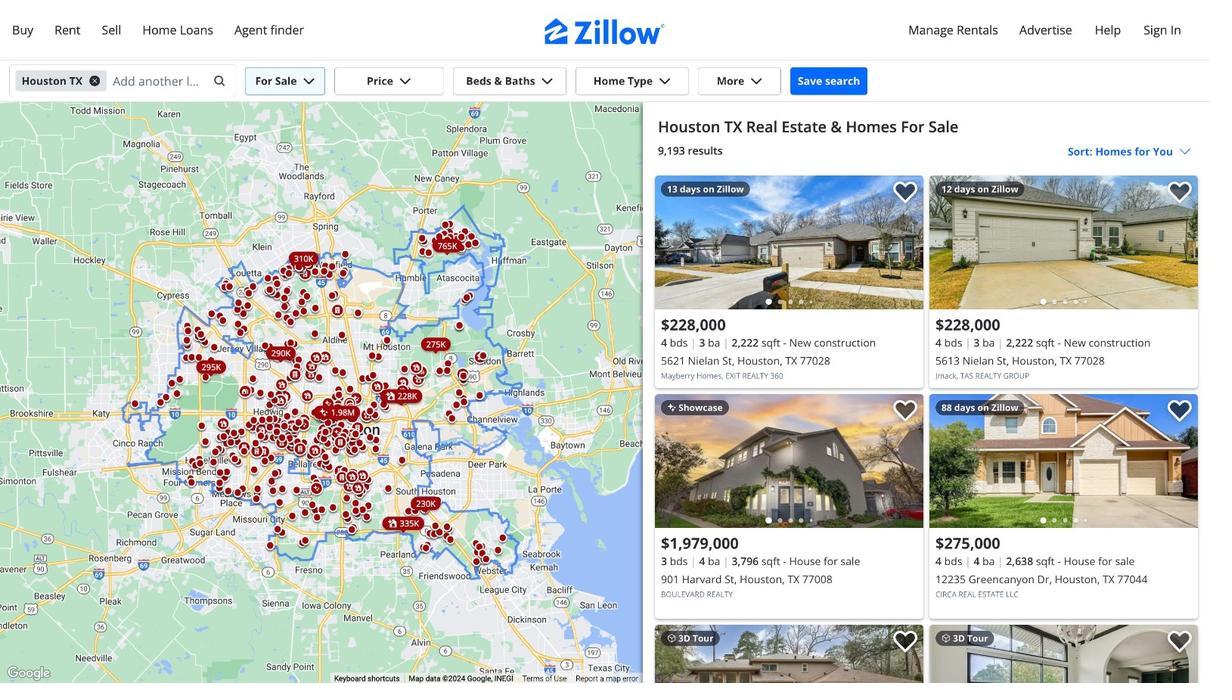 Task type: vqa. For each thing, say whether or not it's contained in the screenshot.
ft.) to the left
no



Task type: locate. For each thing, give the bounding box(es) containing it.
Add another location text field
[[113, 69, 204, 93]]

property images, use arrow keys to navigate, image 1 of 37 group
[[930, 175, 1198, 313]]

clear field image
[[211, 75, 223, 87]]

main navigation
[[0, 0, 1210, 61]]

property images, use arrow keys to navigate, image 1 of 44 group
[[655, 625, 924, 683]]

901 harvard st, houston, tx 77008 image
[[655, 394, 924, 528]]

main content
[[643, 102, 1210, 683]]

property images, use arrow keys to navigate, image 1 of 16 group
[[930, 394, 1198, 531]]



Task type: describe. For each thing, give the bounding box(es) containing it.
zillow logo image
[[545, 18, 666, 45]]

property images, use arrow keys to navigate, image 1 of 49 group
[[655, 394, 924, 531]]

property images, use arrow keys to navigate, image 1 of 32 group
[[655, 175, 924, 313]]

google image
[[4, 664, 54, 683]]

property images, use arrow keys to navigate, image 1 of 27 group
[[930, 625, 1198, 683]]

map region
[[0, 0, 792, 683]]

5613 nielan st, houston, tx 77028 image
[[930, 175, 1198, 309]]

12235 greencanyon dr, houston, tx 77044 image
[[930, 394, 1198, 528]]

5621 nielan st, houston, tx 77028 image
[[655, 175, 924, 309]]

remove tag image
[[89, 75, 101, 87]]

filters element
[[0, 61, 1210, 102]]



